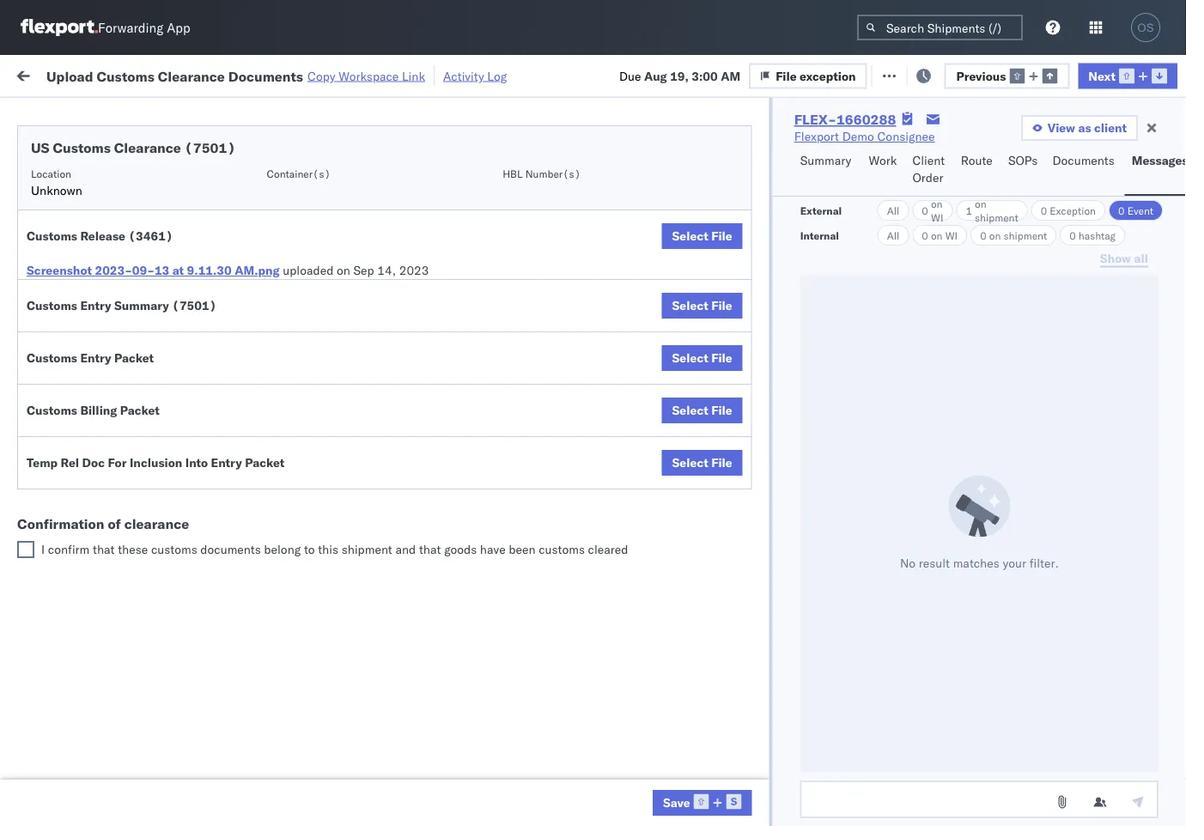 Task type: describe. For each thing, give the bounding box(es) containing it.
customs inside upload customs clearance documents
[[82, 352, 130, 367]]

customs entry packet
[[27, 351, 154, 366]]

confirm pickup from los angeles, ca button
[[40, 465, 244, 501]]

fcl for schedule pickup from rotterdam, netherlands button
[[564, 777, 586, 792]]

205 on track
[[395, 67, 465, 82]]

2 flex-1889466 from the top
[[949, 513, 1038, 528]]

1 schedule delivery appointment button from the top
[[40, 171, 211, 190]]

into
[[185, 456, 208, 471]]

1 tes from the top
[[1171, 172, 1187, 187]]

ocean fcl for 1st schedule pickup from los angeles, ca button from the bottom
[[526, 550, 586, 566]]

0 horizontal spatial at
[[173, 263, 184, 278]]

uploaded
[[283, 263, 334, 278]]

1 edt, from the top
[[329, 172, 355, 187]]

2 abc from the top
[[1171, 437, 1187, 452]]

dec for 14,
[[357, 437, 380, 452]]

work button
[[862, 145, 906, 196]]

vandelay west
[[749, 664, 830, 679]]

1 resize handle column header from the left
[[246, 133, 266, 827]]

schedule for 3rd "schedule delivery appointment" button from the bottom
[[40, 171, 90, 187]]

pickup for 4th schedule pickup from los angeles, ca button from the top of the page
[[94, 390, 131, 405]]

route
[[961, 153, 993, 168]]

nov for third schedule pickup from los angeles, ca button from the bottom of the page
[[358, 324, 381, 339]]

am for fourth schedule pickup from los angeles, ca button from the bottom
[[306, 248, 326, 263]]

confirm
[[48, 542, 90, 557]]

2022 for confirm pickup from los angeles, ca button
[[404, 475, 433, 490]]

9 resize handle column header from the left
[[1156, 133, 1177, 827]]

id
[[943, 141, 954, 153]]

--
[[1171, 664, 1186, 679]]

1 integration from the top
[[749, 588, 809, 603]]

schedule pickup from los angeles, ca link for 1st schedule pickup from los angeles, ca button
[[40, 200, 244, 234]]

4 schedule pickup from los angeles, ca button from the top
[[40, 389, 244, 425]]

fcl for confirm pickup from los angeles, ca button
[[564, 475, 586, 490]]

(7501) for customs entry summary (7501)
[[172, 298, 217, 313]]

forwarding
[[98, 19, 164, 36]]

9,
[[383, 361, 394, 376]]

select file for customs billing packet
[[673, 403, 733, 418]]

1 1846748 from the top
[[986, 210, 1038, 225]]

link
[[402, 68, 425, 83]]

3 lhuu7894563, from the top
[[1059, 474, 1148, 489]]

work
[[49, 62, 94, 86]]

0 horizontal spatial file exception
[[776, 68, 856, 83]]

fcl for 1st schedule pickup from los angeles, ca button from the bottom
[[564, 550, 586, 566]]

edt, for schedule pickup from los angeles, ca link corresponding to fourth schedule pickup from los angeles, ca button from the bottom
[[329, 248, 355, 263]]

my work
[[17, 62, 94, 86]]

tes for upload customs clearance documents button
[[1171, 361, 1187, 376]]

schedule delivery appointment for third schedule delivery appointment link from the bottom of the page
[[40, 171, 211, 187]]

demo inside flexport demo consignee 'link'
[[843, 129, 875, 144]]

2:00 am est, nov 9, 2022
[[277, 361, 427, 376]]

hashtag
[[1079, 229, 1117, 242]]

container(s)
[[267, 167, 331, 180]]

actions
[[1135, 141, 1171, 153]]

jan for 30,
[[356, 777, 376, 792]]

select for customs release (3461)
[[673, 229, 709, 244]]

clearance for us customs clearance (7501)
[[114, 139, 181, 156]]

confirm pickup from los angeles, ca link
[[40, 465, 244, 499]]

2:59 am edt, nov 5, 2022 for third schedule pickup from los angeles, ca button from the bottom of the page
[[277, 324, 428, 339]]

los for 1st schedule pickup from los angeles, ca button from the bottom
[[162, 541, 181, 556]]

13,
[[379, 550, 398, 566]]

4 integration test account - karl lagerfeld from the top
[[749, 740, 973, 755]]

2 schedule delivery appointment button from the top
[[40, 284, 211, 303]]

activity log button
[[443, 65, 507, 86]]

3 integration test account - karl lagerfeld from the top
[[749, 702, 973, 717]]

rel
[[61, 456, 79, 471]]

19,
[[670, 68, 689, 83]]

3 ceau7522281, hlxu6 from the top
[[1059, 285, 1187, 300]]

8:30
[[277, 777, 303, 792]]

schedule pickup from los angeles, ca for fourth schedule pickup from los angeles, ca button from the bottom
[[40, 239, 232, 271]]

exception
[[1050, 204, 1097, 217]]

3 schedule pickup from los angeles, ca button from the top
[[40, 313, 244, 349]]

from for 4th schedule pickup from los angeles, ca button from the top of the page
[[134, 390, 159, 405]]

confirmation
[[17, 516, 104, 533]]

3 lagerfeld from the top
[[922, 702, 973, 717]]

8 resize handle column header from the left
[[1141, 133, 1162, 827]]

unknown
[[31, 183, 82, 198]]

1 vertical spatial demo
[[686, 550, 718, 566]]

3 abc from the top
[[1171, 475, 1187, 490]]

2 resize handle column header from the left
[[437, 133, 457, 827]]

ceau7522281, hlxu6 for the upload customs clearance documents link
[[1059, 361, 1187, 376]]

flex id button
[[913, 137, 1033, 154]]

5 integration test account - karl lagerfeld from the top
[[749, 777, 973, 792]]

schedule for fourth schedule pickup from los angeles, ca button from the bottom
[[40, 239, 90, 254]]

1 vertical spatial flexport demo consignee
[[638, 550, 779, 566]]

los for 1st schedule pickup from los angeles, ca button
[[162, 201, 181, 216]]

flexport inside 'link'
[[795, 129, 840, 144]]

os
[[1138, 21, 1155, 34]]

view as client button
[[1022, 115, 1139, 141]]

4 lagerfeld from the top
[[922, 740, 973, 755]]

schedule for 4th schedule pickup from los angeles, ca button from the top of the page
[[40, 390, 90, 405]]

fcl for 1st schedule pickup from los angeles, ca button
[[564, 210, 586, 225]]

1 lhuu7894563, from the top
[[1059, 399, 1148, 414]]

upload customs clearance documents copy workspace link
[[46, 67, 425, 84]]

customs down the forwarding
[[97, 67, 155, 84]]

5 integration from the top
[[749, 777, 809, 792]]

4 lhuu7894563, from the top
[[1059, 512, 1148, 527]]

3 schedule delivery appointment link from the top
[[40, 435, 211, 453]]

2022 for third schedule pickup from los angeles, ca button from the bottom of the page
[[398, 324, 428, 339]]

ocean fcl for upload customs clearance documents button
[[526, 361, 586, 376]]

4 2:59 am edt, nov 5, 2022 from the top
[[277, 286, 428, 301]]

shipment for 1 on shipment
[[976, 211, 1019, 224]]

5, for fourth schedule pickup from los angeles, ca button from the bottom
[[384, 248, 395, 263]]

2130384
[[986, 777, 1038, 792]]

customs entry summary (7501)
[[27, 298, 217, 313]]

los for confirm pickup from los angeles, ca button
[[155, 465, 174, 480]]

4 abc from the top
[[1171, 513, 1187, 528]]

angeles, for fourth schedule pickup from los angeles, ca button from the bottom
[[184, 239, 232, 254]]

0 on wi for 0
[[923, 229, 958, 242]]

flex
[[921, 141, 941, 153]]

3 hlxu6 from the top
[[1150, 285, 1187, 300]]

appointment for 3rd schedule delivery appointment link from the top of the page
[[141, 436, 211, 451]]

my
[[17, 62, 45, 86]]

save button
[[653, 791, 753, 817]]

4 integration from the top
[[749, 740, 809, 755]]

from for third schedule pickup from los angeles, ca button from the bottom of the page
[[134, 314, 159, 329]]

upload customs clearance documents button
[[40, 351, 244, 387]]

flexport demo consignee link
[[795, 128, 936, 145]]

est, for 30,
[[328, 777, 353, 792]]

for
[[108, 456, 127, 471]]

file for temp rel doc for inclusion into entry packet
[[712, 456, 733, 471]]

5 account from the top
[[838, 777, 883, 792]]

flex-1893174
[[949, 550, 1038, 566]]

inclusion
[[130, 456, 182, 471]]

confirm delivery link
[[40, 511, 131, 528]]

schedule for 1st "schedule delivery appointment" button from the bottom of the page
[[40, 436, 90, 451]]

3 ceau7522281, from the top
[[1059, 285, 1147, 300]]

been
[[509, 542, 536, 557]]

hbl
[[503, 167, 523, 180]]

1 schedule delivery appointment link from the top
[[40, 171, 211, 188]]

confirm pickup from los angeles, ca
[[40, 465, 225, 498]]

nov down sep
[[358, 286, 381, 301]]

2 karl from the top
[[897, 626, 919, 641]]

documents
[[201, 542, 261, 557]]

numbers
[[1059, 147, 1101, 160]]

import
[[145, 67, 184, 82]]

4 2:59 from the top
[[277, 286, 303, 301]]

customs up screenshot
[[27, 229, 77, 244]]

select file button for customs entry summary (7501)
[[662, 293, 743, 319]]

west
[[802, 664, 830, 679]]

3 flex-1846748 from the top
[[949, 286, 1038, 301]]

4 karl from the top
[[897, 740, 919, 755]]

risk
[[355, 67, 375, 82]]

filtered by:
[[17, 105, 79, 120]]

select file for customs entry packet
[[673, 351, 733, 366]]

4 5, from the top
[[384, 286, 395, 301]]

1 2:59 am edt, nov 5, 2022 from the top
[[277, 172, 428, 187]]

work inside button
[[869, 153, 898, 168]]

5 lagerfeld from the top
[[922, 777, 973, 792]]

759
[[315, 67, 338, 82]]

3 karl from the top
[[897, 702, 919, 717]]

message (0)
[[230, 67, 301, 82]]

2:59 for 1st schedule pickup from los angeles, ca button
[[277, 210, 303, 225]]

confirm for confirm pickup from los angeles, ca
[[40, 465, 83, 480]]

schedule delivery appointment for 2nd schedule delivery appointment link from the bottom
[[40, 285, 211, 300]]

as
[[1079, 120, 1092, 135]]

1 abc from the top
[[1171, 399, 1187, 414]]

pickup for fourth schedule pickup from los angeles, ca button from the bottom
[[94, 239, 131, 254]]

activity
[[443, 68, 484, 83]]

5 karl from the top
[[897, 777, 919, 792]]

tes for third schedule pickup from los angeles, ca button from the bottom of the page
[[1171, 324, 1187, 339]]

select for customs billing packet
[[673, 403, 709, 418]]

copy
[[308, 68, 336, 83]]

clearance for upload customs clearance documents
[[133, 352, 188, 367]]

workitem button
[[10, 137, 249, 154]]

nyku9743990
[[1059, 777, 1143, 792]]

2 flex-1846748 from the top
[[949, 248, 1038, 263]]

1 integration test account - karl lagerfeld from the top
[[749, 588, 973, 603]]

import work
[[145, 67, 217, 82]]

2 integration test account - karl lagerfeld from the top
[[749, 626, 973, 641]]

batch action button
[[1065, 61, 1177, 87]]

nov for fourth schedule pickup from los angeles, ca button from the bottom
[[358, 248, 381, 263]]

0 horizontal spatial summary
[[114, 298, 169, 313]]

save
[[663, 796, 691, 811]]

select file button for customs entry packet
[[662, 346, 743, 371]]

app
[[167, 19, 190, 36]]

1 account from the top
[[838, 588, 883, 603]]

1 2:59 from the top
[[277, 172, 303, 187]]

1
[[966, 204, 973, 217]]

client order button
[[906, 145, 955, 196]]

file for customs entry packet
[[712, 351, 733, 366]]

upload customs clearance documents link
[[40, 351, 244, 385]]

4 account from the top
[[838, 740, 883, 755]]

2 schedule delivery appointment link from the top
[[40, 284, 211, 301]]

0 inside 0 on wi
[[923, 204, 929, 217]]

0 vertical spatial 2023
[[399, 263, 429, 278]]

1 schedule pickup from los angeles, ca button from the top
[[40, 200, 244, 236]]

ceau7522281, for third schedule pickup from los angeles, ca button from the bottom of the page's schedule pickup from los angeles, ca link
[[1059, 323, 1147, 338]]

2 customs from the left
[[539, 542, 585, 557]]

confirm delivery button
[[40, 511, 131, 530]]

confirm delivery
[[40, 512, 131, 527]]

1 flex-1889466 from the top
[[949, 475, 1038, 490]]

2 schedule pickup from los angeles, ca button from the top
[[40, 238, 244, 274]]

0 horizontal spatial flexport
[[638, 550, 683, 566]]

confirmation of clearance
[[17, 516, 189, 533]]

client order
[[913, 153, 946, 185]]

log
[[488, 68, 507, 83]]

nov for upload customs clearance documents button
[[357, 361, 380, 376]]

on inside 1 on shipment
[[976, 197, 987, 210]]

ceau7522281, for schedule pickup from los angeles, ca link corresponding to fourth schedule pickup from los angeles, ca button from the bottom
[[1059, 248, 1147, 263]]

fcl for third schedule pickup from los angeles, ca button from the bottom of the page
[[564, 324, 586, 339]]

5 resize handle column header from the left
[[720, 133, 741, 827]]

i confirm that these customs documents belong to this shipment and that goods have been customs cleared
[[41, 542, 629, 557]]

number(s)
[[526, 167, 581, 180]]

customs up "customs billing packet"
[[27, 351, 77, 366]]

entry for packet
[[80, 351, 111, 366]]

5 fcl from the top
[[564, 437, 586, 452]]

import work button
[[138, 55, 224, 94]]

schedule pickup from los angeles, ca link for fourth schedule pickup from los angeles, ca button from the bottom
[[40, 238, 244, 272]]

2 lhuu7894563, uetu5 from the top
[[1059, 437, 1187, 452]]

ceau7522281, hlxu6 for schedule pickup from los angeles, ca link corresponding to fourth schedule pickup from los angeles, ca button from the bottom
[[1059, 248, 1187, 263]]

30,
[[379, 777, 397, 792]]

batch action
[[1091, 67, 1166, 82]]

1 flex-1846748 from the top
[[949, 210, 1038, 225]]

event
[[1128, 204, 1154, 217]]

2 1889466 from the top
[[986, 513, 1038, 528]]

2 integration from the top
[[749, 626, 809, 641]]

next button
[[1079, 63, 1178, 89]]

3 integration from the top
[[749, 702, 809, 717]]

schedule pickup from los angeles, ca link for 1st schedule pickup from los angeles, ca button from the bottom
[[40, 540, 244, 575]]

4 uetu5 from the top
[[1151, 512, 1187, 527]]

0 vertical spatial at
[[341, 67, 352, 82]]

ceau7522281, for the upload customs clearance documents link
[[1059, 361, 1147, 376]]

container numbers
[[1059, 134, 1105, 160]]

4 tes from the top
[[1171, 286, 1187, 301]]

4 lhuu7894563, uetu5 from the top
[[1059, 512, 1187, 527]]

schedule pickup from los angeles, ca for third schedule pickup from los angeles, ca button from the bottom of the page
[[40, 314, 232, 346]]

customs release (3461)
[[27, 229, 173, 244]]

2 1846748 from the top
[[986, 248, 1038, 263]]

2 uetu5 from the top
[[1151, 437, 1187, 452]]

all button for external
[[878, 200, 910, 221]]

view
[[1048, 120, 1076, 135]]

3 uetu5 from the top
[[1151, 474, 1187, 489]]

consignee inside 'link'
[[878, 129, 936, 144]]

work inside button
[[187, 67, 217, 82]]

fcl for upload customs clearance documents button
[[564, 361, 586, 376]]

am for third schedule pickup from los angeles, ca button from the bottom of the page
[[306, 324, 326, 339]]

8:30 pm est, jan 30, 2023
[[277, 777, 430, 792]]

vandelay
[[749, 664, 799, 679]]

from for schedule pickup from rotterdam, netherlands button
[[134, 768, 159, 783]]

4 resize handle column header from the left
[[609, 133, 629, 827]]

due aug 19, 3:00 am
[[620, 68, 741, 83]]

result
[[919, 556, 951, 571]]

due
[[620, 68, 642, 83]]



Task type: locate. For each thing, give the bounding box(es) containing it.
6 tes from the top
[[1171, 361, 1187, 376]]

-
[[886, 588, 894, 603], [886, 626, 894, 641], [1171, 664, 1178, 679], [1178, 664, 1186, 679], [886, 702, 894, 717], [886, 740, 894, 755], [886, 777, 894, 792]]

los down upload customs clearance documents button
[[162, 390, 181, 405]]

0 vertical spatial upload
[[46, 67, 93, 84]]

upload customs clearance documents
[[40, 352, 188, 384]]

schedule delivery appointment button down 2023-
[[40, 284, 211, 303]]

los for 4th schedule pickup from los angeles, ca button from the top of the page
[[162, 390, 181, 405]]

jan left 13, on the bottom of the page
[[357, 550, 376, 566]]

5 select file button from the top
[[662, 450, 743, 476]]

est, right to
[[329, 550, 354, 566]]

packet up 7:00
[[245, 456, 285, 471]]

file for customs release (3461)
[[712, 229, 733, 244]]

1 horizontal spatial summary
[[801, 153, 852, 168]]

clearance down the app
[[158, 67, 225, 84]]

pickup down customs entry summary (7501)
[[94, 314, 131, 329]]

1 vertical spatial at
[[173, 263, 184, 278]]

2 vertical spatial schedule delivery appointment button
[[40, 435, 211, 454]]

6 resize handle column header from the left
[[892, 133, 913, 827]]

flex-2130384 button
[[921, 773, 1042, 797], [921, 773, 1042, 797]]

flexport down flex-1660288
[[795, 129, 840, 144]]

schedule delivery appointment button up for
[[40, 435, 211, 454]]

select file button for temp rel doc for inclusion into entry packet
[[662, 450, 743, 476]]

2 vertical spatial schedule delivery appointment
[[40, 436, 211, 451]]

1 horizontal spatial flexport
[[795, 129, 840, 144]]

select file for temp rel doc for inclusion into entry packet
[[673, 456, 733, 471]]

los down the clearance
[[162, 541, 181, 556]]

6 2:59 from the top
[[277, 437, 303, 452]]

matches
[[954, 556, 1000, 571]]

1 vertical spatial jan
[[356, 777, 376, 792]]

clearance
[[124, 516, 189, 533]]

(7501) down 9.11.30
[[172, 298, 217, 313]]

est, left 9,
[[329, 361, 354, 376]]

1 select file from the top
[[673, 229, 733, 244]]

temp
[[27, 456, 58, 471]]

3 1846748 from the top
[[986, 286, 1038, 301]]

4 select file from the top
[[673, 403, 733, 418]]

3 resize handle column header from the left
[[497, 133, 517, 827]]

ceau7522281, hlxu6
[[1059, 210, 1187, 225], [1059, 248, 1187, 263], [1059, 285, 1187, 300], [1059, 323, 1187, 338], [1059, 361, 1187, 376]]

2023 right 30,
[[400, 777, 430, 792]]

pickup up 2023-
[[94, 239, 131, 254]]

3 schedule delivery appointment button from the top
[[40, 435, 211, 454]]

0 vertical spatial 14,
[[378, 263, 396, 278]]

0 horizontal spatial demo
[[686, 550, 718, 566]]

previous
[[957, 68, 1007, 83]]

us customs clearance (7501)
[[31, 139, 236, 156]]

3 account from the top
[[838, 702, 883, 717]]

customs
[[97, 67, 155, 84], [53, 139, 111, 156], [27, 229, 77, 244], [27, 298, 77, 313], [27, 351, 77, 366], [82, 352, 130, 367], [27, 403, 77, 418]]

1 vertical spatial work
[[869, 153, 898, 168]]

flexport
[[795, 129, 840, 144], [638, 550, 683, 566]]

0 horizontal spatial wi
[[932, 211, 944, 224]]

0 vertical spatial schedule delivery appointment link
[[40, 171, 211, 188]]

205
[[395, 67, 417, 82]]

2:59 for 1st schedule pickup from los angeles, ca button from the bottom
[[277, 550, 303, 566]]

jan left 30,
[[356, 777, 376, 792]]

2 vertical spatial documents
[[40, 369, 102, 384]]

1 vertical spatial flex-1889466
[[949, 513, 1038, 528]]

clearance down import on the left top
[[114, 139, 181, 156]]

1 vertical spatial (7501)
[[172, 298, 217, 313]]

1 vertical spatial documents
[[1053, 153, 1115, 168]]

4 schedule pickup from los angeles, ca link from the top
[[40, 389, 244, 423]]

los for fourth schedule pickup from los angeles, ca button from the bottom
[[162, 239, 181, 254]]

1 horizontal spatial documents
[[228, 67, 303, 84]]

documents down container
[[1053, 153, 1115, 168]]

0 vertical spatial all button
[[878, 200, 910, 221]]

rotterdam,
[[162, 768, 223, 783]]

documents inside 'button'
[[1053, 153, 1115, 168]]

1 vertical spatial 14,
[[383, 437, 401, 452]]

schedule delivery appointment link down us customs clearance (7501)
[[40, 171, 211, 188]]

from inside schedule pickup from rotterdam, netherlands
[[134, 768, 159, 783]]

1 ocean fcl from the top
[[526, 172, 586, 187]]

2 vertical spatial 2023
[[400, 777, 430, 792]]

5 2:59 am edt, nov 5, 2022 from the top
[[277, 324, 428, 339]]

None checkbox
[[17, 541, 34, 559]]

flexport. image
[[21, 19, 98, 36]]

0 vertical spatial work
[[187, 67, 217, 82]]

flex-1660288 link
[[795, 111, 897, 128]]

packet right billing
[[120, 403, 160, 418]]

2 2:59 am edt, nov 5, 2022 from the top
[[277, 210, 428, 225]]

filtered
[[17, 105, 59, 120]]

dec up 7:00 pm est, dec 23, 2022
[[357, 437, 380, 452]]

1 0 on wi from the top
[[923, 197, 944, 224]]

1 vertical spatial all
[[888, 229, 900, 242]]

5, for 1st schedule pickup from los angeles, ca button
[[384, 210, 395, 225]]

1 appointment from the top
[[141, 171, 211, 187]]

messages
[[1133, 153, 1187, 168]]

screenshot 2023-09-13 at 9.11.30 am.png uploaded on sep 14, 2023
[[27, 263, 429, 278]]

5 ocean fcl from the top
[[526, 437, 586, 452]]

est, down 2:59 am est, dec 14, 2022
[[328, 475, 353, 490]]

edt, for 1st schedule pickup from los angeles, ca button's schedule pickup from los angeles, ca link
[[329, 210, 355, 225]]

schedule pickup from rotterdam, netherlands link
[[40, 767, 244, 801]]

1 schedule from the top
[[40, 171, 90, 187]]

ca down i
[[40, 558, 56, 573]]

2:59
[[277, 172, 303, 187], [277, 210, 303, 225], [277, 248, 303, 263], [277, 286, 303, 301], [277, 324, 303, 339], [277, 437, 303, 452], [277, 550, 303, 566]]

4 edt, from the top
[[329, 286, 355, 301]]

uetu5
[[1151, 399, 1187, 414], [1151, 437, 1187, 452], [1151, 474, 1187, 489], [1151, 512, 1187, 527]]

ca down customs release (3461)
[[40, 256, 56, 271]]

that right the and
[[419, 542, 441, 557]]

dec left 23, on the left bottom
[[356, 475, 379, 490]]

7 resize handle column header from the left
[[1030, 133, 1050, 827]]

3 5, from the top
[[384, 248, 395, 263]]

action
[[1128, 67, 1166, 82]]

Search Work text field
[[610, 61, 797, 87]]

billing
[[80, 403, 117, 418]]

3 lhuu7894563, uetu5 from the top
[[1059, 474, 1187, 489]]

8 schedule from the top
[[40, 541, 90, 556]]

14, up 23, on the left bottom
[[383, 437, 401, 452]]

3 schedule delivery appointment from the top
[[40, 436, 211, 451]]

customs left billing
[[27, 403, 77, 418]]

2 edt, from the top
[[329, 210, 355, 225]]

dec
[[357, 437, 380, 452], [356, 475, 379, 490]]

8 fcl from the top
[[564, 777, 586, 792]]

schedule up rel
[[40, 436, 90, 451]]

view as client
[[1048, 120, 1128, 135]]

1 horizontal spatial at
[[341, 67, 352, 82]]

1 5, from the top
[[384, 172, 395, 187]]

0 vertical spatial 0 on wi
[[923, 197, 944, 224]]

1 vertical spatial entry
[[80, 351, 111, 366]]

0 vertical spatial pm
[[306, 475, 325, 490]]

upload up by:
[[46, 67, 93, 84]]

at left risk
[[341, 67, 352, 82]]

0 vertical spatial flexport demo consignee
[[795, 129, 936, 144]]

schedule down confirmation
[[40, 541, 90, 556]]

pickup inside confirm pickup from los angeles, ca
[[87, 465, 124, 480]]

2 account from the top
[[838, 626, 883, 641]]

2:59 am edt, nov 5, 2022 for 1st schedule pickup from los angeles, ca button
[[277, 210, 428, 225]]

2 lhuu7894563, from the top
[[1059, 437, 1148, 452]]

1 vertical spatial 1889466
[[986, 513, 1038, 528]]

0 horizontal spatial that
[[93, 542, 115, 557]]

hlxu6 for the upload customs clearance documents link
[[1150, 361, 1187, 376]]

schedule delivery appointment link
[[40, 171, 211, 188], [40, 284, 211, 301], [40, 435, 211, 453]]

0 vertical spatial demo
[[843, 129, 875, 144]]

pickup
[[94, 201, 131, 216], [94, 239, 131, 254], [94, 314, 131, 329], [94, 390, 131, 405], [87, 465, 124, 480], [94, 541, 131, 556], [94, 768, 131, 783]]

pickup down of
[[94, 541, 131, 556]]

pickup up netherlands
[[94, 768, 131, 783]]

sops
[[1009, 153, 1039, 168]]

0 event
[[1119, 204, 1154, 217]]

1 uetu5 from the top
[[1151, 399, 1187, 414]]

2 vertical spatial entry
[[211, 456, 242, 471]]

1 that from the left
[[93, 542, 115, 557]]

2 vertical spatial appointment
[[141, 436, 211, 451]]

2 ceau7522281, from the top
[[1059, 248, 1147, 263]]

0 vertical spatial entry
[[80, 298, 111, 313]]

shipment up 0 on shipment
[[976, 211, 1019, 224]]

hlxu6
[[1150, 210, 1187, 225], [1150, 248, 1187, 263], [1150, 285, 1187, 300], [1150, 323, 1187, 338], [1150, 361, 1187, 376]]

external
[[801, 204, 842, 217]]

demo left bookings at the right of page
[[686, 550, 718, 566]]

ca for 1st schedule pickup from los angeles, ca button
[[40, 218, 56, 233]]

ca up temp
[[40, 407, 56, 422]]

bosch ocean test
[[749, 172, 848, 187], [638, 210, 736, 225], [749, 210, 848, 225], [638, 248, 736, 263], [749, 248, 848, 263], [638, 286, 736, 301], [749, 286, 848, 301], [638, 324, 736, 339], [749, 324, 848, 339], [638, 361, 736, 376], [749, 361, 848, 376], [638, 399, 736, 414], [749, 399, 848, 414], [638, 437, 736, 452], [749, 437, 848, 452], [638, 475, 736, 490], [749, 475, 848, 490], [749, 513, 848, 528]]

0 vertical spatial schedule delivery appointment
[[40, 171, 211, 187]]

schedule down screenshot
[[40, 285, 90, 300]]

ca down temp
[[40, 483, 56, 498]]

schedule up netherlands
[[40, 768, 90, 783]]

schedule for 1st schedule pickup from los angeles, ca button
[[40, 201, 90, 216]]

1 customs from the left
[[151, 542, 197, 557]]

am for 1st schedule pickup from los angeles, ca button
[[306, 210, 326, 225]]

shipment down 1 on shipment
[[1004, 229, 1048, 242]]

0 vertical spatial flex-1846748
[[949, 210, 1038, 225]]

1 vertical spatial flexport
[[638, 550, 683, 566]]

confirm for confirm delivery
[[40, 512, 83, 527]]

activity log
[[443, 68, 507, 83]]

upload for upload customs clearance documents
[[40, 352, 79, 367]]

1 horizontal spatial demo
[[843, 129, 875, 144]]

7 schedule from the top
[[40, 436, 90, 451]]

container
[[1059, 134, 1105, 147]]

documents inside upload customs clearance documents
[[40, 369, 102, 384]]

0 vertical spatial flexport
[[795, 129, 840, 144]]

from for 1st schedule pickup from los angeles, ca button
[[134, 201, 159, 216]]

shipment left the and
[[342, 542, 393, 557]]

1 vertical spatial packet
[[120, 403, 160, 418]]

14, right sep
[[378, 263, 396, 278]]

pickup for third schedule pickup from los angeles, ca button from the bottom of the page
[[94, 314, 131, 329]]

cleared
[[588, 542, 629, 557]]

schedule delivery appointment button down us customs clearance (7501)
[[40, 171, 211, 190]]

1 vertical spatial 0 on wi
[[923, 229, 958, 242]]

los
[[162, 201, 181, 216], [162, 239, 181, 254], [162, 314, 181, 329], [162, 390, 181, 405], [155, 465, 174, 480], [162, 541, 181, 556]]

container numbers button
[[1050, 130, 1145, 161]]

schedule delivery appointment
[[40, 171, 211, 187], [40, 285, 211, 300], [40, 436, 211, 451]]

ca inside confirm pickup from los angeles, ca
[[40, 483, 56, 498]]

schedule up screenshot
[[40, 239, 90, 254]]

doc
[[82, 456, 105, 471]]

5 select from the top
[[673, 456, 709, 471]]

2 confirm from the top
[[40, 512, 83, 527]]

confirm inside confirm pickup from los angeles, ca
[[40, 465, 83, 480]]

los up '13'
[[162, 239, 181, 254]]

0 horizontal spatial flexport demo consignee
[[638, 550, 779, 566]]

5 schedule pickup from los angeles, ca button from the top
[[40, 540, 244, 576]]

2 horizontal spatial documents
[[1053, 153, 1115, 168]]

2023 right 13, on the bottom of the page
[[401, 550, 431, 566]]

1889466
[[986, 475, 1038, 490], [986, 513, 1038, 528]]

1893174
[[986, 550, 1038, 566]]

Search Shipments (/) text field
[[858, 15, 1024, 40]]

0 vertical spatial flex-1889466
[[949, 475, 1038, 490]]

2022
[[398, 172, 428, 187], [398, 210, 428, 225], [398, 248, 428, 263], [398, 286, 428, 301], [398, 324, 428, 339], [397, 361, 427, 376], [404, 437, 434, 452], [404, 475, 433, 490]]

angeles, for 4th schedule pickup from los angeles, ca button from the top of the page
[[184, 390, 232, 405]]

customs right been
[[539, 542, 585, 557]]

1 horizontal spatial flexport demo consignee
[[795, 129, 936, 144]]

from inside confirm pickup from los angeles, ca
[[127, 465, 152, 480]]

est, left 30,
[[328, 777, 353, 792]]

1 vertical spatial upload
[[40, 352, 79, 367]]

bookings test consignee
[[749, 550, 887, 566]]

nov left 9,
[[357, 361, 380, 376]]

documents for upload customs clearance documents
[[40, 369, 102, 384]]

2:59 for fourth schedule pickup from los angeles, ca button from the bottom
[[277, 248, 303, 263]]

entry up "customs billing packet"
[[80, 351, 111, 366]]

2023 for 8:30 pm est, jan 30, 2023
[[400, 777, 430, 792]]

filter.
[[1030, 556, 1060, 571]]

summary inside summary button
[[801, 153, 852, 168]]

angeles, for 1st schedule pickup from los angeles, ca button from the bottom
[[184, 541, 232, 556]]

schedule delivery appointment link up for
[[40, 435, 211, 453]]

delivery for 2nd schedule delivery appointment link from the bottom
[[94, 285, 138, 300]]

los inside confirm pickup from los angeles, ca
[[155, 465, 174, 480]]

3 2:59 from the top
[[277, 248, 303, 263]]

appointment for third schedule delivery appointment link from the bottom of the page
[[141, 171, 211, 187]]

0 horizontal spatial customs
[[151, 542, 197, 557]]

upload for upload customs clearance documents copy workspace link
[[46, 67, 93, 84]]

1 vertical spatial pm
[[306, 777, 325, 792]]

2 tes from the top
[[1171, 210, 1187, 225]]

1 horizontal spatial that
[[419, 542, 441, 557]]

select for customs entry summary (7501)
[[673, 298, 709, 313]]

pm right 7:00
[[306, 475, 325, 490]]

0 vertical spatial all
[[888, 204, 900, 217]]

3 edt, from the top
[[329, 248, 355, 263]]

schedule delivery appointment link down 2023-
[[40, 284, 211, 301]]

2 vertical spatial shipment
[[342, 542, 393, 557]]

2022 for 1st "schedule delivery appointment" button from the bottom of the page
[[404, 437, 434, 452]]

0 on shipment
[[981, 229, 1048, 242]]

from for confirm pickup from los angeles, ca button
[[127, 465, 152, 480]]

upload inside upload customs clearance documents
[[40, 352, 79, 367]]

select file
[[673, 229, 733, 244], [673, 298, 733, 313], [673, 351, 733, 366], [673, 403, 733, 418], [673, 456, 733, 471]]

los up (3461) on the left top of page
[[162, 201, 181, 216]]

workspace
[[339, 68, 399, 83]]

0 vertical spatial packet
[[114, 351, 154, 366]]

am for 1st "schedule delivery appointment" button from the bottom of the page
[[306, 437, 326, 452]]

2 0 on wi from the top
[[923, 229, 958, 242]]

am.png
[[235, 263, 280, 278]]

3 appointment from the top
[[141, 436, 211, 451]]

consignee button
[[741, 137, 896, 154]]

delivery inside button
[[87, 512, 131, 527]]

ca for third schedule pickup from los angeles, ca button from the bottom of the page
[[40, 331, 56, 346]]

exception up flex-1660288 'link'
[[800, 68, 856, 83]]

schedule pickup from rotterdam, netherlands button
[[40, 767, 244, 803]]

pm right 8:30
[[306, 777, 325, 792]]

appointment for 2nd schedule delivery appointment link from the bottom
[[141, 285, 211, 300]]

pickup down upload customs clearance documents
[[94, 390, 131, 405]]

0 vertical spatial (7501)
[[185, 139, 236, 156]]

summary down 09- on the left top
[[114, 298, 169, 313]]

flexport right cleared
[[638, 550, 683, 566]]

4 ceau7522281, hlxu6 from the top
[[1059, 323, 1187, 338]]

4 fcl from the top
[[564, 361, 586, 376]]

schedule up customs entry packet
[[40, 314, 90, 329]]

1 ca from the top
[[40, 218, 56, 233]]

tes for fourth schedule pickup from los angeles, ca button from the bottom
[[1171, 248, 1187, 263]]

all for internal
[[888, 229, 900, 242]]

angeles, for 1st schedule pickup from los angeles, ca button
[[184, 201, 232, 216]]

messages button
[[1126, 145, 1187, 196]]

hlxu6 for third schedule pickup from los angeles, ca button from the bottom of the page's schedule pickup from los angeles, ca link
[[1150, 323, 1187, 338]]

0 vertical spatial 1846748
[[986, 210, 1038, 225]]

2023-
[[95, 263, 132, 278]]

0
[[923, 204, 929, 217], [1041, 204, 1048, 217], [1119, 204, 1125, 217], [923, 229, 929, 242], [981, 229, 987, 242], [1070, 229, 1077, 242]]

7:00 pm est, dec 23, 2022
[[277, 475, 433, 490]]

file for customs billing packet
[[712, 403, 733, 418]]

1 vertical spatial appointment
[[141, 285, 211, 300]]

1 vertical spatial confirm
[[40, 512, 83, 527]]

0 vertical spatial clearance
[[158, 67, 225, 84]]

1 fcl from the top
[[564, 172, 586, 187]]

delivery for third schedule delivery appointment link from the bottom of the page
[[94, 171, 138, 187]]

2 vertical spatial clearance
[[133, 352, 188, 367]]

2023 right sep
[[399, 263, 429, 278]]

schedule delivery appointment down 2023-
[[40, 285, 211, 300]]

2 vertical spatial packet
[[245, 456, 285, 471]]

0 vertical spatial documents
[[228, 67, 303, 84]]

angeles, inside confirm pickup from los angeles, ca
[[177, 465, 225, 480]]

5 ca from the top
[[40, 483, 56, 498]]

2023 for 2:59 am est, jan 13, 2023
[[401, 550, 431, 566]]

2 select from the top
[[673, 298, 709, 313]]

0 vertical spatial appointment
[[141, 171, 211, 187]]

wi for 0
[[946, 229, 958, 242]]

1 vertical spatial clearance
[[114, 139, 181, 156]]

select file button for customs billing packet
[[662, 398, 743, 424]]

nov right container(s)
[[358, 172, 381, 187]]

1 vertical spatial summary
[[114, 298, 169, 313]]

summary down flex-1660288
[[801, 153, 852, 168]]

2 vertical spatial 1846748
[[986, 286, 1038, 301]]

schedule for third schedule pickup from los angeles, ca button from the bottom of the page
[[40, 314, 90, 329]]

ca up customs entry packet
[[40, 331, 56, 346]]

est, for 23,
[[328, 475, 353, 490]]

schedule delivery appointment down us customs clearance (7501)
[[40, 171, 211, 187]]

am
[[721, 68, 741, 83], [306, 172, 326, 187], [306, 210, 326, 225], [306, 248, 326, 263], [306, 286, 326, 301], [306, 324, 326, 339], [306, 361, 326, 376], [306, 437, 326, 452], [306, 550, 326, 566]]

no
[[901, 556, 916, 571]]

work right import on the left top
[[187, 67, 217, 82]]

upload
[[46, 67, 93, 84], [40, 352, 79, 367]]

wi left 0 on shipment
[[946, 229, 958, 242]]

est,
[[329, 361, 354, 376], [329, 437, 354, 452], [328, 475, 353, 490], [329, 550, 354, 566], [328, 777, 353, 792]]

2 5, from the top
[[384, 210, 395, 225]]

confirm up confirm
[[40, 512, 83, 527]]

schedule pickup from los angeles, ca for 1st schedule pickup from los angeles, ca button
[[40, 201, 232, 233]]

0 horizontal spatial work
[[187, 67, 217, 82]]

23,
[[382, 475, 401, 490]]

pickup for confirm pickup from los angeles, ca button
[[87, 465, 124, 480]]

1 vertical spatial 1846748
[[986, 248, 1038, 263]]

None text field
[[801, 781, 1159, 819]]

1 vertical spatial 2023
[[401, 550, 431, 566]]

customs up billing
[[82, 352, 130, 367]]

forwarding app link
[[21, 19, 190, 36]]

nov up 2:00 am est, nov 9, 2022
[[358, 324, 381, 339]]

consignee inside 'button'
[[749, 141, 799, 153]]

pickup for schedule pickup from rotterdam, netherlands button
[[94, 768, 131, 783]]

1 karl from the top
[[897, 588, 919, 603]]

2022 for 1st schedule pickup from los angeles, ca button
[[398, 210, 428, 225]]

2 select file from the top
[[673, 298, 733, 313]]

3 schedule pickup from los angeles, ca link from the top
[[40, 313, 244, 348]]

select file for customs entry summary (7501)
[[673, 298, 733, 313]]

ceau7522281, hlxu6 for 1st schedule pickup from los angeles, ca button's schedule pickup from los angeles, ca link
[[1059, 210, 1187, 225]]

2:59 for 1st "schedule delivery appointment" button from the bottom of the page
[[277, 437, 303, 452]]

customs down screenshot
[[27, 298, 77, 313]]

7 2:59 from the top
[[277, 550, 303, 566]]

all button
[[878, 200, 910, 221], [878, 225, 910, 246]]

am for upload customs clearance documents button
[[306, 361, 326, 376]]

1 horizontal spatial customs
[[539, 542, 585, 557]]

1 vertical spatial schedule delivery appointment
[[40, 285, 211, 300]]

hbl number(s)
[[503, 167, 581, 180]]

confirm up confirmation
[[40, 465, 83, 480]]

0 vertical spatial wi
[[932, 211, 944, 224]]

select file button for customs release (3461)
[[662, 223, 743, 249]]

schedule delivery appointment up for
[[40, 436, 211, 451]]

schedule for schedule pickup from rotterdam, netherlands button
[[40, 768, 90, 783]]

los down '13'
[[162, 314, 181, 329]]

schedule inside schedule pickup from rotterdam, netherlands
[[40, 768, 90, 783]]

0 vertical spatial summary
[[801, 153, 852, 168]]

est, for 13,
[[329, 550, 354, 566]]

2:59 am edt, nov 5, 2022 for fourth schedule pickup from los angeles, ca button from the bottom
[[277, 248, 428, 263]]

pm for 7:00
[[306, 475, 325, 490]]

1 horizontal spatial exception
[[918, 67, 974, 82]]

documents for upload customs clearance documents copy workspace link
[[228, 67, 303, 84]]

1 vertical spatial all button
[[878, 225, 910, 246]]

est, for 9,
[[329, 361, 354, 376]]

1 horizontal spatial file exception
[[894, 67, 974, 82]]

packet down customs entry summary (7501)
[[114, 351, 154, 366]]

flex-
[[795, 111, 837, 128], [949, 210, 986, 225], [949, 248, 986, 263], [949, 286, 986, 301], [949, 475, 986, 490], [949, 513, 986, 528], [949, 550, 986, 566], [949, 777, 986, 792]]

3 fcl from the top
[[564, 324, 586, 339]]

screenshot 2023-09-13 at 9.11.30 am.png link
[[27, 262, 280, 279]]

los left into
[[155, 465, 174, 480]]

have
[[480, 542, 506, 557]]

jan for 13,
[[357, 550, 376, 566]]

1 hlxu6 from the top
[[1150, 210, 1187, 225]]

select for customs entry packet
[[673, 351, 709, 366]]

pickup inside schedule pickup from rotterdam, netherlands
[[94, 768, 131, 783]]

schedule for 1st schedule pickup from los angeles, ca button from the bottom
[[40, 541, 90, 556]]

4 ceau7522281, from the top
[[1059, 323, 1147, 338]]

customs down by:
[[53, 139, 111, 156]]

ca down unknown
[[40, 218, 56, 233]]

1 vertical spatial flex-1846748
[[949, 248, 1038, 263]]

schedule pickup from los angeles, ca for 4th schedule pickup from los angeles, ca button from the top of the page
[[40, 390, 232, 422]]

2 lagerfeld from the top
[[922, 626, 973, 641]]

2 vertical spatial flex-1846748
[[949, 286, 1038, 301]]

ocean fcl for 1st schedule pickup from los angeles, ca button
[[526, 210, 586, 225]]

lhuu7894563,
[[1059, 399, 1148, 414], [1059, 437, 1148, 452], [1059, 474, 1148, 489], [1059, 512, 1148, 527]]

nov right uploaded
[[358, 248, 381, 263]]

1 horizontal spatial wi
[[946, 229, 958, 242]]

0 vertical spatial confirm
[[40, 465, 83, 480]]

at
[[341, 67, 352, 82], [173, 263, 184, 278]]

sops button
[[1002, 145, 1046, 196]]

tes
[[1171, 172, 1187, 187], [1171, 210, 1187, 225], [1171, 248, 1187, 263], [1171, 286, 1187, 301], [1171, 324, 1187, 339], [1171, 361, 1187, 376]]

7 ocean fcl from the top
[[526, 550, 586, 566]]

flex-2130384
[[949, 777, 1038, 792]]

us
[[31, 139, 49, 156]]

flex-1893174 button
[[921, 546, 1042, 570], [921, 546, 1042, 570]]

entry right into
[[211, 456, 242, 471]]

(3461)
[[128, 229, 173, 244]]

resize handle column header
[[246, 133, 266, 827], [437, 133, 457, 827], [497, 133, 517, 827], [609, 133, 629, 827], [720, 133, 741, 827], [892, 133, 913, 827], [1030, 133, 1050, 827], [1141, 133, 1162, 827], [1156, 133, 1177, 827]]

message
[[230, 67, 278, 82]]

pickup right rel
[[87, 465, 124, 480]]

1 vertical spatial shipment
[[1004, 229, 1048, 242]]

2:59 am est, jan 13, 2023
[[277, 550, 431, 566]]

est, up 7:00 pm est, dec 23, 2022
[[329, 437, 354, 452]]

flex-1660288
[[795, 111, 897, 128]]

1 all button from the top
[[878, 200, 910, 221]]

schedule for 2nd "schedule delivery appointment" button from the top of the page
[[40, 285, 90, 300]]

pickup up "release"
[[94, 201, 131, 216]]

file
[[894, 67, 915, 82], [776, 68, 797, 83], [712, 229, 733, 244], [712, 298, 733, 313], [712, 351, 733, 366], [712, 403, 733, 418], [712, 456, 733, 471]]

0 vertical spatial 1889466
[[986, 475, 1038, 490]]

delivery for 3rd schedule delivery appointment link from the top of the page
[[94, 436, 138, 451]]

1 1889466 from the top
[[986, 475, 1038, 490]]

clearance for upload customs clearance documents copy workspace link
[[158, 67, 225, 84]]

2 that from the left
[[419, 542, 441, 557]]

internal
[[801, 229, 840, 242]]

0 horizontal spatial documents
[[40, 369, 102, 384]]

schedule down customs entry packet
[[40, 390, 90, 405]]

integration test account - karl lagerfeld
[[749, 588, 973, 603], [749, 626, 973, 641], [749, 702, 973, 717], [749, 740, 973, 755], [749, 777, 973, 792]]

ocean fcl for third schedule pickup from los angeles, ca button from the bottom of the page
[[526, 324, 586, 339]]

0 vertical spatial schedule delivery appointment button
[[40, 171, 211, 190]]

exception down search shipments (/) text field
[[918, 67, 974, 82]]

work down flexport demo consignee 'link'
[[869, 153, 898, 168]]

1 vertical spatial schedule delivery appointment button
[[40, 284, 211, 303]]

2 vertical spatial schedule delivery appointment link
[[40, 435, 211, 453]]

documents
[[228, 67, 303, 84], [1053, 153, 1115, 168], [40, 369, 102, 384]]

customs down the clearance
[[151, 542, 197, 557]]

schedule
[[40, 171, 90, 187], [40, 201, 90, 216], [40, 239, 90, 254], [40, 285, 90, 300], [40, 314, 90, 329], [40, 390, 90, 405], [40, 436, 90, 451], [40, 541, 90, 556], [40, 768, 90, 783]]

0 vertical spatial jan
[[357, 550, 376, 566]]

1 vertical spatial schedule delivery appointment link
[[40, 284, 211, 301]]

appointment down '13'
[[141, 285, 211, 300]]

appointment up inclusion
[[141, 436, 211, 451]]

account
[[838, 588, 883, 603], [838, 626, 883, 641], [838, 702, 883, 717], [838, 740, 883, 755], [838, 777, 883, 792]]

0 vertical spatial shipment
[[976, 211, 1019, 224]]

7:00
[[277, 475, 303, 490]]

1 lagerfeld from the top
[[922, 588, 973, 603]]

clearance inside upload customs clearance documents
[[133, 352, 188, 367]]

0 horizontal spatial exception
[[800, 68, 856, 83]]

est, for 14,
[[329, 437, 354, 452]]

pm for 8:30
[[306, 777, 325, 792]]

5 ceau7522281, from the top
[[1059, 361, 1147, 376]]

1 ceau7522281, from the top
[[1059, 210, 1147, 225]]

no result matches your filter.
[[901, 556, 1060, 571]]

1 vertical spatial wi
[[946, 229, 958, 242]]

hlxu6 for schedule pickup from los angeles, ca link corresponding to fourth schedule pickup from los angeles, ca button from the bottom
[[1150, 248, 1187, 263]]

1 vertical spatial dec
[[356, 475, 379, 490]]

ceau7522281, hlxu6 for third schedule pickup from los angeles, ca button from the bottom of the page's schedule pickup from los angeles, ca link
[[1059, 323, 1187, 338]]

schedule down unknown
[[40, 201, 90, 216]]

1 lhuu7894563, uetu5 from the top
[[1059, 399, 1187, 414]]

1 horizontal spatial work
[[869, 153, 898, 168]]

file exception up flex-1660288 'link'
[[776, 68, 856, 83]]

2:59 for third schedule pickup from los angeles, ca button from the bottom of the page
[[277, 324, 303, 339]]

5 ceau7522281, hlxu6 from the top
[[1059, 361, 1187, 376]]

shipment inside 1 on shipment
[[976, 211, 1019, 224]]

appointment down us customs clearance (7501)
[[141, 171, 211, 187]]

clearance down customs entry summary (7501)
[[133, 352, 188, 367]]

entry down 2023-
[[80, 298, 111, 313]]

select for temp rel doc for inclusion into entry packet
[[673, 456, 709, 471]]

3 ocean fcl from the top
[[526, 324, 586, 339]]

schedule delivery appointment for 3rd schedule delivery appointment link from the top of the page
[[40, 436, 211, 451]]

0 vertical spatial dec
[[357, 437, 380, 452]]

demo down the 1660288
[[843, 129, 875, 144]]



Task type: vqa. For each thing, say whether or not it's contained in the screenshot.
Los associated with third Schedule Pickup from Los Angeles, CA button from the top
yes



